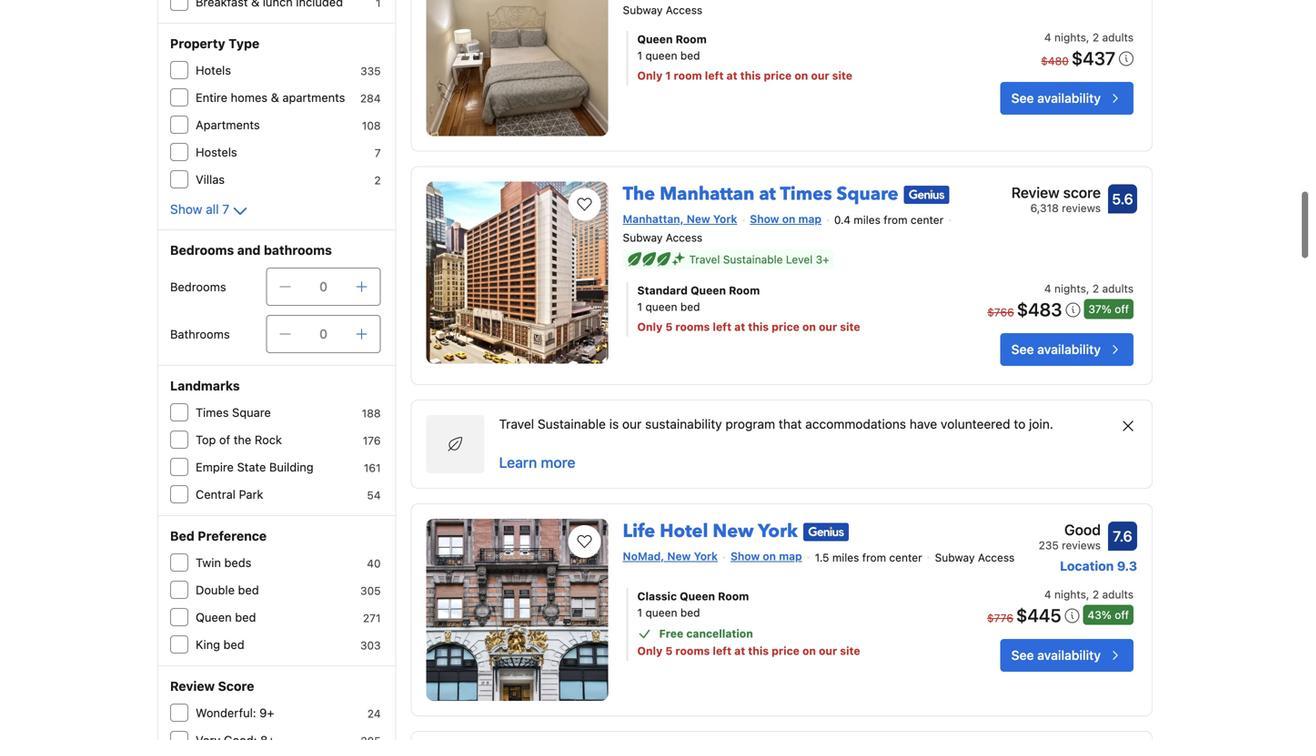 Task type: describe. For each thing, give the bounding box(es) containing it.
score for review score
[[1064, 423, 1101, 440]]

grab
[[255, 648, 280, 661]]

hilton for hilton hotels & resorts
[[196, 304, 228, 318]]

room inside standard double room with shared bathroom 1 queen bed
[[732, 272, 764, 284]]

0.6
[[835, 717, 851, 730]]

adults for 4 nights , 2 adults
[[1103, 552, 1134, 565]]

81
[[369, 704, 381, 716]]

scored 6.7 element
[[1109, 196, 1138, 225]]

wheelchair
[[196, 620, 257, 634]]

2.1
[[849, 225, 864, 238]]

lowered
[[196, 702, 242, 716]]

free cancellation
[[660, 591, 753, 604]]

57
[[368, 74, 381, 86]]

174
[[363, 622, 381, 634]]

1 subway from the top
[[623, 15, 663, 28]]

doubletree by hilton
[[196, 468, 309, 482]]

free
[[660, 591, 684, 604]]

23%
[[1089, 573, 1112, 586]]

off for 23% off
[[1115, 573, 1130, 586]]

see availability for standard double room with shared bathroom 1 queen bed
[[1012, 330, 1101, 345]]

scored 6.2 element
[[1109, 688, 1138, 717]]

property
[[170, 593, 225, 608]]

2 for 4 nights , 2 adults $545
[[1093, 42, 1100, 55]]

2024
[[656, 520, 683, 532]]

inn up &
[[275, 277, 292, 291]]

23% off
[[1089, 573, 1130, 586]]

murray
[[196, 127, 234, 141]]

$448
[[1017, 286, 1062, 308]]

2.1 miles from center subway access
[[623, 225, 957, 255]]

1 vertical spatial york
[[714, 716, 738, 729]]

1 vertical spatial on
[[783, 716, 796, 729]]

see availability link for double room 1 full bed
[[1001, 93, 1134, 126]]

sustainable
[[709, 492, 769, 505]]

bed inside standard double room with shared bathroom 1 queen bed
[[681, 288, 700, 301]]

cancellation
[[687, 591, 753, 604]]

garden
[[231, 277, 272, 291]]

suites
[[252, 496, 286, 509]]

with inside standard double room with shared bathroom 1 queen bed
[[766, 272, 790, 284]]

tribeca
[[196, 100, 236, 113]]

center for 0.6 miles from center
[[911, 717, 944, 730]]

marriott
[[271, 332, 315, 345]]

manhattan, new york
[[623, 716, 738, 729]]

review score
[[1012, 423, 1101, 440]]

east
[[246, 72, 270, 86]]

from for 2.1
[[897, 225, 921, 238]]

hilton garden inn
[[196, 277, 292, 291]]

2 vertical spatial hilton
[[277, 468, 309, 482]]

review score 916 reviews
[[1012, 195, 1101, 226]]

5,878 reviews link
[[1005, 678, 1138, 720]]

bed inside double room 1 full bed
[[665, 61, 684, 73]]

murray hill
[[196, 127, 255, 141]]

16
[[369, 128, 381, 141]]

4 nights , 2 adults
[[1045, 552, 1134, 565]]

inn for hampton
[[249, 359, 266, 373]]

home
[[700, 420, 753, 445]]

travel
[[675, 492, 706, 505]]

standard double room with shared bathroom link
[[638, 270, 945, 286]]

early 2024 deal
[[628, 520, 709, 532]]

hampton
[[196, 359, 246, 373]]

resorts
[[282, 304, 324, 318]]

0 vertical spatial map
[[813, 224, 837, 236]]

0 vertical spatial show on map
[[765, 224, 837, 236]]

subway inside 2.1 miles from center subway access
[[623, 243, 663, 255]]

toilet
[[196, 648, 226, 661]]

$500
[[1017, 569, 1062, 590]]

17
[[370, 183, 381, 196]]

toilet
[[236, 675, 264, 689]]

fairfield inn
[[196, 414, 260, 427]]

0 vertical spatial new
[[702, 224, 725, 236]]

3 see availability link from the top
[[1001, 603, 1134, 636]]

lowered sink
[[196, 702, 268, 716]]

, for 4 nights , 2 adults $545
[[1087, 42, 1090, 55]]

inn for fairfield
[[243, 414, 260, 427]]

early
[[628, 520, 653, 532]]

avenue
[[224, 154, 264, 168]]

0 vertical spatial york
[[728, 224, 752, 236]]

3 availability from the top
[[1038, 612, 1101, 627]]

1 vertical spatial shared
[[740, 554, 779, 567]]

center for 2.1 miles from center subway access
[[924, 225, 957, 238]]

miles for 2.1
[[867, 225, 894, 238]]

standard double room with shared bathroom 1 queen bed
[[638, 272, 889, 301]]

by for doubletree
[[260, 468, 273, 482]]

double room with shared bathroom link
[[638, 552, 945, 569]]

20
[[222, 552, 238, 567]]

6.7
[[1113, 201, 1134, 219]]

rails
[[284, 648, 306, 661]]

, for 4 nights , 2 adults
[[1087, 552, 1090, 565]]

fifth avenue
[[196, 154, 264, 168]]

midtown east
[[196, 72, 270, 86]]

121
[[364, 649, 381, 662]]

hyatt
[[196, 441, 225, 455]]

access inside 2.1 miles from center subway access
[[666, 243, 703, 255]]

1 vertical spatial map
[[799, 716, 822, 729]]

1 vertical spatial show on map
[[750, 716, 822, 729]]

union
[[623, 224, 654, 236]]

2 for 4 nights , 2 adults
[[1093, 552, 1100, 565]]

1 horizontal spatial with
[[713, 554, 737, 567]]

manhattan,
[[623, 716, 684, 729]]

double room 1 full bed
[[638, 44, 710, 73]]

3 see from the top
[[1012, 612, 1035, 627]]

sink
[[246, 702, 268, 716]]

26% off
[[1089, 290, 1130, 303]]

all
[[206, 552, 219, 567]]

incentra home chelsea link
[[623, 413, 827, 445]]

chelsea for chelsea inn
[[623, 193, 693, 218]]

bathroom inside double room with shared bathroom link
[[782, 554, 835, 567]]

subway access
[[623, 15, 703, 28]]

review for review score
[[1012, 423, 1060, 440]]

adults for 4 nights , 2 adults $545
[[1103, 42, 1134, 55]]

accessible
[[261, 620, 319, 634]]

availability for standard double room with shared bathroom 1 queen bed
[[1038, 330, 1101, 345]]

1 inside standard double room with shared bathroom 1 queen bed
[[638, 288, 643, 301]]

full
[[646, 61, 662, 73]]

inn for holiday
[[240, 523, 257, 537]]

holiday inn express
[[196, 523, 304, 537]]

springhill
[[196, 496, 249, 509]]

shared inside standard double room with shared bathroom 1 queen bed
[[793, 272, 832, 284]]

deal
[[686, 520, 709, 532]]

standard
[[638, 272, 688, 284]]



Task type: vqa. For each thing, say whether or not it's contained in the screenshot.
Union
yes



Task type: locate. For each thing, give the bounding box(es) containing it.
review up 916
[[1012, 195, 1060, 212]]

1 review score element from the top
[[1012, 193, 1101, 215]]

0 vertical spatial availability
[[1038, 102, 1101, 117]]

double
[[638, 44, 676, 57], [691, 272, 730, 284], [638, 554, 676, 567]]

1 review from the top
[[1012, 195, 1060, 212]]

0 vertical spatial off
[[1115, 290, 1130, 303]]

doubletree
[[196, 468, 257, 482]]

1 vertical spatial 1
[[638, 288, 643, 301]]

1 vertical spatial hilton
[[196, 304, 228, 318]]

0 vertical spatial center
[[924, 225, 957, 238]]

see availability link down $500
[[1001, 603, 1134, 636]]

miles
[[867, 225, 894, 238], [854, 717, 881, 730]]

1 vertical spatial see availability link
[[1001, 321, 1134, 354]]

1 vertical spatial double
[[691, 272, 730, 284]]

1 inside double room 1 full bed
[[638, 61, 643, 73]]

raised toilet
[[196, 675, 264, 689]]

room inside double room 1 full bed
[[679, 44, 710, 57]]

room down subway access
[[679, 44, 710, 57]]

0.6 miles from center
[[835, 717, 944, 730]]

7 down 8
[[375, 333, 381, 346]]

adults
[[1103, 42, 1134, 55], [1103, 552, 1134, 565]]

bathroom inside standard double room with shared bathroom 1 queen bed
[[835, 272, 889, 284]]

score left scored 6.7 element
[[1064, 195, 1101, 212]]

2 right level
[[802, 492, 808, 505]]

2 nights from the top
[[1055, 552, 1087, 565]]

inn up union square, new york
[[697, 193, 726, 218]]

double for 1
[[638, 44, 676, 57]]

0 vertical spatial room
[[679, 44, 710, 57]]

1 reviews from the top
[[1062, 213, 1101, 226]]

map left 0.6
[[799, 716, 822, 729]]

2 adults from the top
[[1103, 552, 1134, 565]]

show all 20 button
[[170, 551, 260, 573]]

hilton
[[196, 277, 228, 291], [196, 304, 228, 318], [277, 468, 309, 482]]

bed right the full
[[665, 61, 684, 73]]

square,
[[657, 224, 699, 236]]

0 horizontal spatial with
[[229, 648, 252, 661]]

2 vertical spatial availability
[[1038, 612, 1101, 627]]

chinatown
[[196, 18, 254, 31]]

hilton up "courtyard"
[[196, 304, 228, 318]]

center right 2.1
[[924, 225, 957, 238]]

1 see availability link from the top
[[1001, 93, 1134, 126]]

chelsea for chelsea
[[196, 45, 240, 59]]

on left 0.6
[[783, 716, 796, 729]]

0 vertical spatial shared
[[793, 272, 832, 284]]

$545
[[1090, 59, 1134, 80]]

0 vertical spatial ,
[[1087, 42, 1090, 55]]

room down 2.1 miles from center subway access at the top of the page
[[732, 272, 764, 284]]

0 vertical spatial review
[[1012, 195, 1060, 212]]

1 vertical spatial new
[[687, 716, 711, 729]]

reviews inside "5,878 reviews" link
[[1062, 705, 1101, 718]]

1 vertical spatial see availability
[[1012, 330, 1101, 345]]

2 see availability link from the top
[[1001, 321, 1134, 354]]

by down "hilton hotels & resorts"
[[254, 332, 267, 345]]

wheelchair accessible
[[196, 620, 319, 634]]

0 vertical spatial chelsea
[[196, 45, 240, 59]]

double right standard
[[691, 272, 730, 284]]

review for review score 916 reviews
[[1012, 195, 1060, 212]]

score inside review score 916 reviews
[[1064, 195, 1101, 212]]

miles right 0.6
[[854, 717, 881, 730]]

2 vertical spatial 2
[[1093, 552, 1100, 565]]

springhill suites
[[196, 496, 286, 509]]

with down 2.1 miles from center subway access at the top of the page
[[766, 272, 790, 284]]

916
[[1040, 213, 1059, 226]]

double room link
[[638, 42, 945, 59]]

reviews right 5,878
[[1062, 705, 1101, 718]]

show left 0.6
[[750, 716, 780, 729]]

1 vertical spatial ,
[[1087, 552, 1090, 565]]

1 vertical spatial by
[[260, 468, 273, 482]]

room for shared
[[679, 554, 710, 567]]

2 vertical spatial double
[[638, 554, 676, 567]]

incentra
[[623, 420, 695, 445]]

york up standard double room with shared bathroom 1 queen bed
[[728, 224, 752, 236]]

review left 6.5
[[1012, 423, 1060, 440]]

scored 6.5 element
[[1109, 423, 1138, 452]]

off right 26% in the right of the page
[[1115, 290, 1130, 303]]

4 for doubletree by hilton
[[374, 470, 381, 482]]

room for full
[[679, 44, 710, 57]]

incentra home chelsea
[[623, 420, 827, 445]]

2 1 from the top
[[638, 288, 643, 301]]

union square, new york
[[623, 224, 752, 236]]

inn right fairfield
[[243, 414, 260, 427]]

review score element left scored 6.7 element
[[1012, 193, 1101, 215]]

2 access from the top
[[666, 243, 703, 255]]

1 adults from the top
[[1103, 42, 1134, 55]]

accessibility
[[229, 593, 309, 608]]

2 vertical spatial see availability link
[[1001, 603, 1134, 636]]

off for 26% off
[[1115, 290, 1130, 303]]

1 horizontal spatial shared
[[793, 272, 832, 284]]

double down early 2024 deal
[[638, 554, 676, 567]]

york
[[728, 224, 752, 236], [714, 716, 738, 729]]

double inside double room 1 full bed
[[638, 44, 676, 57]]

new right square,
[[702, 224, 725, 236]]

1 vertical spatial review
[[1012, 423, 1060, 440]]

score for review score 916 reviews
[[1064, 195, 1101, 212]]

,
[[1087, 42, 1090, 55], [1087, 552, 1090, 565]]

nomad
[[196, 209, 235, 223]]

new right "manhattan,"
[[687, 716, 711, 729]]

1 vertical spatial off
[[1115, 573, 1130, 586]]

review inside review score 916 reviews
[[1012, 195, 1060, 212]]

1 vertical spatial with
[[713, 554, 737, 567]]

availability down $448
[[1038, 330, 1101, 345]]

8
[[374, 306, 381, 319]]

1 vertical spatial subway
[[623, 243, 663, 255]]

2 for travel sustainable level 2
[[802, 492, 808, 505]]

availability
[[1038, 102, 1101, 117], [1038, 330, 1101, 345], [1038, 612, 1101, 627]]

0 vertical spatial see availability
[[1012, 102, 1101, 117]]

new
[[702, 224, 725, 236], [687, 716, 711, 729]]

1 vertical spatial center
[[911, 717, 944, 730]]

see availability for double room 1 full bed
[[1012, 102, 1101, 117]]

0 vertical spatial score
[[1064, 195, 1101, 212]]

see availability down $500
[[1012, 612, 1101, 627]]

midtown
[[196, 72, 243, 86]]

see for standard double room with shared bathroom 1 queen bed
[[1012, 330, 1035, 345]]

0 vertical spatial bathroom
[[835, 272, 889, 284]]

chelsea up level
[[758, 420, 827, 445]]

0 horizontal spatial on
[[783, 716, 796, 729]]

chelsea up midtown
[[196, 45, 240, 59]]

show left all
[[170, 552, 202, 567]]

review score element
[[1012, 193, 1101, 215], [1012, 420, 1101, 442]]

miles inside 2.1 miles from center subway access
[[867, 225, 894, 238]]

2 review score element from the top
[[1012, 420, 1101, 442]]

2 horizontal spatial chelsea
[[758, 420, 827, 445]]

paramount hotel times square image
[[427, 0, 609, 147]]

from inside 2.1 miles from center subway access
[[897, 225, 921, 238]]

1 vertical spatial reviews
[[1062, 705, 1101, 718]]

41
[[369, 156, 381, 168]]

miles right 2.1
[[867, 225, 894, 238]]

2 vertical spatial see
[[1012, 612, 1035, 627]]

chelsea
[[196, 45, 240, 59], [623, 193, 693, 218], [758, 420, 827, 445]]

0 horizontal spatial shared
[[740, 554, 779, 567]]

inn down the springhill suites
[[240, 523, 257, 537]]

, up $545
[[1087, 42, 1090, 55]]

by up suites
[[260, 468, 273, 482]]

1 availability from the top
[[1038, 102, 1101, 117]]

1 vertical spatial nights
[[1055, 552, 1087, 565]]

0 vertical spatial by
[[254, 332, 267, 345]]

show all 20
[[170, 552, 238, 567]]

center inside 2.1 miles from center subway access
[[924, 225, 957, 238]]

1 vertical spatial room
[[732, 272, 764, 284]]

0 vertical spatial bed
[[665, 61, 684, 73]]

show
[[765, 224, 794, 236], [170, 552, 202, 567], [750, 716, 780, 729]]

nights for 4 nights , 2 adults
[[1055, 552, 1087, 565]]

incentra home chelsea image
[[427, 420, 609, 602]]

1 left queen
[[638, 288, 643, 301]]

1 nights from the top
[[1055, 42, 1087, 55]]

hill
[[238, 127, 255, 141]]

adults up $545
[[1103, 42, 1134, 55]]

0 vertical spatial miles
[[867, 225, 894, 238]]

$608
[[986, 294, 1014, 306]]

hilton up suites
[[277, 468, 309, 482]]

1 vertical spatial availability
[[1038, 330, 1101, 345]]

1 vertical spatial 2
[[802, 492, 808, 505]]

1 horizontal spatial on
[[797, 224, 811, 236]]

chelsea up union at the left top of the page
[[623, 193, 693, 218]]

subway down union at the left top of the page
[[623, 243, 663, 255]]

availability down $500
[[1038, 612, 1101, 627]]

0 horizontal spatial chelsea
[[196, 45, 240, 59]]

1 7 from the top
[[375, 333, 381, 346]]

miles for 0.6
[[854, 717, 881, 730]]

0 vertical spatial adults
[[1103, 42, 1134, 55]]

from right 0.6
[[884, 717, 908, 730]]

1 see availability from the top
[[1012, 102, 1101, 117]]

from right 2.1
[[897, 225, 921, 238]]

nights for 4 nights , 2 adults $545
[[1055, 42, 1087, 55]]

2 7 from the top
[[375, 360, 381, 373]]

courtyard by marriott
[[196, 332, 315, 345]]

0 vertical spatial show
[[765, 224, 794, 236]]

shared
[[793, 272, 832, 284], [740, 554, 779, 567]]

show on map left 0.6
[[750, 716, 822, 729]]

1 left the full
[[638, 61, 643, 73]]

adults up 23% off
[[1103, 552, 1134, 565]]

by
[[254, 332, 267, 345], [260, 468, 273, 482]]

toilet with grab rails
[[196, 648, 306, 661]]

2 horizontal spatial with
[[766, 272, 790, 284]]

with up cancellation
[[713, 554, 737, 567]]

availability down 4 nights , 2 adults $545 on the top right of page
[[1038, 102, 1101, 117]]

show up standard double room with shared bathroom link
[[765, 224, 794, 236]]

inn down courtyard by marriott at the top of the page
[[249, 359, 266, 373]]

room down deal
[[679, 554, 710, 567]]

subway
[[623, 15, 663, 28], [623, 243, 663, 255]]

inn for chelsea
[[697, 193, 726, 218]]

2 up 23%
[[1093, 552, 1100, 565]]

2 up $545
[[1093, 42, 1100, 55]]

access down union square, new york
[[666, 243, 703, 255]]

2 off from the top
[[1115, 573, 1130, 586]]

map
[[813, 224, 837, 236], [799, 716, 822, 729]]

double inside standard double room with shared bathroom 1 queen bed
[[691, 272, 730, 284]]

hilton down brands on the top left
[[196, 277, 228, 291]]

hilton for hilton garden inn
[[196, 277, 228, 291]]

1 off from the top
[[1115, 290, 1130, 303]]

1 vertical spatial see
[[1012, 330, 1035, 345]]

0 vertical spatial see
[[1012, 102, 1035, 117]]

availability for double room 1 full bed
[[1038, 102, 1101, 117]]

show inside dropdown button
[[170, 552, 202, 567]]

see availability link down 4 nights , 2 adults $545 on the top right of page
[[1001, 93, 1134, 126]]

1 access from the top
[[666, 15, 703, 28]]

4 for springhill suites
[[374, 497, 381, 510]]

on up standard double room with shared bathroom link
[[797, 224, 811, 236]]

2 see availability from the top
[[1012, 330, 1101, 345]]

1 vertical spatial score
[[1064, 423, 1101, 440]]

with
[[766, 272, 790, 284], [713, 554, 737, 567], [229, 648, 252, 661]]

subway up the full
[[623, 15, 663, 28]]

harlem
[[196, 182, 235, 195]]

by for courtyard
[[254, 332, 267, 345]]

7 for hampton inn
[[375, 360, 381, 373]]

&
[[270, 304, 278, 318]]

0 vertical spatial access
[[666, 15, 703, 28]]

1 vertical spatial chelsea
[[623, 193, 693, 218]]

off right 23%
[[1115, 573, 1130, 586]]

2 availability from the top
[[1038, 330, 1101, 345]]

14
[[369, 101, 381, 114]]

0 vertical spatial 1
[[638, 61, 643, 73]]

see
[[1012, 102, 1035, 117], [1012, 330, 1035, 345], [1012, 612, 1035, 627]]

chelsea inn image
[[427, 193, 609, 375]]

nights inside 4 nights , 2 adults $545
[[1055, 42, 1087, 55]]

with left grab in the left bottom of the page
[[229, 648, 252, 661]]

5,878
[[1030, 705, 1059, 718]]

1 vertical spatial bathroom
[[782, 554, 835, 567]]

0 vertical spatial review score element
[[1012, 193, 1101, 215]]

map left 2.1
[[813, 224, 837, 236]]

1 1 from the top
[[638, 61, 643, 73]]

see availability link for standard double room with shared bathroom 1 queen bed
[[1001, 321, 1134, 354]]

1 vertical spatial 7
[[375, 360, 381, 373]]

2 vertical spatial see availability
[[1012, 612, 1101, 627]]

nights
[[1055, 42, 1087, 55], [1055, 552, 1087, 565]]

2 inside 4 nights , 2 adults $545
[[1093, 42, 1100, 55]]

26%
[[1089, 290, 1112, 303]]

chelsea inn
[[623, 193, 726, 218]]

bed
[[665, 61, 684, 73], [681, 288, 700, 301]]

1 vertical spatial miles
[[854, 717, 881, 730]]

7 for courtyard by marriott
[[375, 333, 381, 346]]

double for with
[[638, 554, 676, 567]]

2 , from the top
[[1087, 552, 1090, 565]]

center right 0.6
[[911, 717, 944, 730]]

2 vertical spatial with
[[229, 648, 252, 661]]

0 vertical spatial nights
[[1055, 42, 1087, 55]]

shared up cancellation
[[740, 554, 779, 567]]

12
[[369, 19, 381, 32]]

0 vertical spatial on
[[797, 224, 811, 236]]

9
[[374, 279, 381, 291]]

bathroom down 2.1
[[835, 272, 889, 284]]

see for double room 1 full bed
[[1012, 102, 1035, 117]]

7 up '5'
[[375, 360, 381, 373]]

1 score from the top
[[1064, 195, 1101, 212]]

1 vertical spatial show
[[170, 552, 202, 567]]

0 vertical spatial subway
[[623, 15, 663, 28]]

fifth
[[196, 154, 221, 168]]

review score element left 6.5
[[1012, 420, 1101, 442]]

shared down 2.1 miles from center subway access at the top of the page
[[793, 272, 832, 284]]

2 score from the top
[[1064, 423, 1101, 440]]

2
[[1093, 42, 1100, 55], [802, 492, 808, 505], [1093, 552, 1100, 565]]

see availability down 4 nights , 2 adults $545 on the top right of page
[[1012, 102, 1101, 117]]

1 vertical spatial from
[[884, 717, 908, 730]]

3 see availability from the top
[[1012, 612, 1101, 627]]

queen
[[646, 288, 678, 301]]

5
[[374, 415, 381, 428]]

2 vertical spatial show
[[750, 716, 780, 729]]

1 vertical spatial bed
[[681, 288, 700, 301]]

adults inside 4 nights , 2 adults $545
[[1103, 42, 1134, 55]]

double room with shared bathroom
[[638, 554, 835, 567]]

travel sustainable level 2
[[675, 492, 808, 505]]

1 horizontal spatial chelsea
[[623, 193, 693, 218]]

bathroom down level
[[782, 554, 835, 567]]

1 , from the top
[[1087, 42, 1090, 55]]

genius discounts available at this property. image
[[731, 197, 777, 215], [731, 197, 777, 215]]

access up double room 1 full bed
[[666, 15, 703, 28]]

raised
[[196, 675, 233, 689]]

0 vertical spatial hilton
[[196, 277, 228, 291]]

inn
[[697, 193, 726, 218], [275, 277, 292, 291], [249, 359, 266, 373], [243, 414, 260, 427], [240, 523, 257, 537]]

, inside 4 nights , 2 adults $545
[[1087, 42, 1090, 55]]

2 subway from the top
[[623, 243, 663, 255]]

5,878 reviews
[[1030, 705, 1101, 718]]

4 nights , 2 adults $545
[[1045, 42, 1134, 80]]

0 vertical spatial reviews
[[1062, 213, 1101, 226]]

2 review from the top
[[1012, 423, 1060, 440]]

6.5
[[1112, 429, 1134, 446]]

2 vertical spatial room
[[679, 554, 710, 567]]

see availability down $448
[[1012, 330, 1101, 345]]

holiday
[[196, 523, 237, 537]]

4 inside 4 nights , 2 adults $545
[[1045, 42, 1052, 55]]

0 vertical spatial from
[[897, 225, 921, 238]]

reviews inside review score 916 reviews
[[1062, 213, 1101, 226]]

score
[[1064, 195, 1101, 212], [1064, 423, 1101, 440]]

courtyard
[[196, 332, 251, 345]]

property accessibility
[[170, 593, 309, 608]]

score left 6.5
[[1064, 423, 1101, 440]]

see availability link down $448
[[1001, 321, 1134, 354]]

2 vertical spatial chelsea
[[758, 420, 827, 445]]

0 vertical spatial 2
[[1093, 42, 1100, 55]]

1 see from the top
[[1012, 102, 1035, 117]]

on
[[797, 224, 811, 236], [783, 716, 796, 729]]

york right "manhattan,"
[[714, 716, 738, 729]]

2 see from the top
[[1012, 330, 1035, 345]]

bed right queen
[[681, 288, 700, 301]]

1 vertical spatial access
[[666, 243, 703, 255]]

reviews right 916
[[1062, 213, 1101, 226]]

0 vertical spatial 7
[[375, 333, 381, 346]]

from for 0.6
[[884, 717, 908, 730]]

4 for hyatt
[[374, 442, 381, 455]]

, up 23%
[[1087, 552, 1090, 565]]

double up the full
[[638, 44, 676, 57]]

1 vertical spatial review score element
[[1012, 420, 1101, 442]]

1 vertical spatial adults
[[1103, 552, 1134, 565]]

7
[[375, 333, 381, 346], [375, 360, 381, 373]]

0 vertical spatial double
[[638, 44, 676, 57]]

see availability link
[[1001, 93, 1134, 126], [1001, 321, 1134, 354], [1001, 603, 1134, 636]]

0 vertical spatial with
[[766, 272, 790, 284]]

0 vertical spatial see availability link
[[1001, 93, 1134, 126]]

4
[[1045, 42, 1052, 55], [374, 442, 381, 455], [374, 470, 381, 482], [374, 497, 381, 510], [1045, 552, 1052, 565]]

show on map up standard double room with shared bathroom link
[[765, 224, 837, 236]]

2 reviews from the top
[[1062, 705, 1101, 718]]



